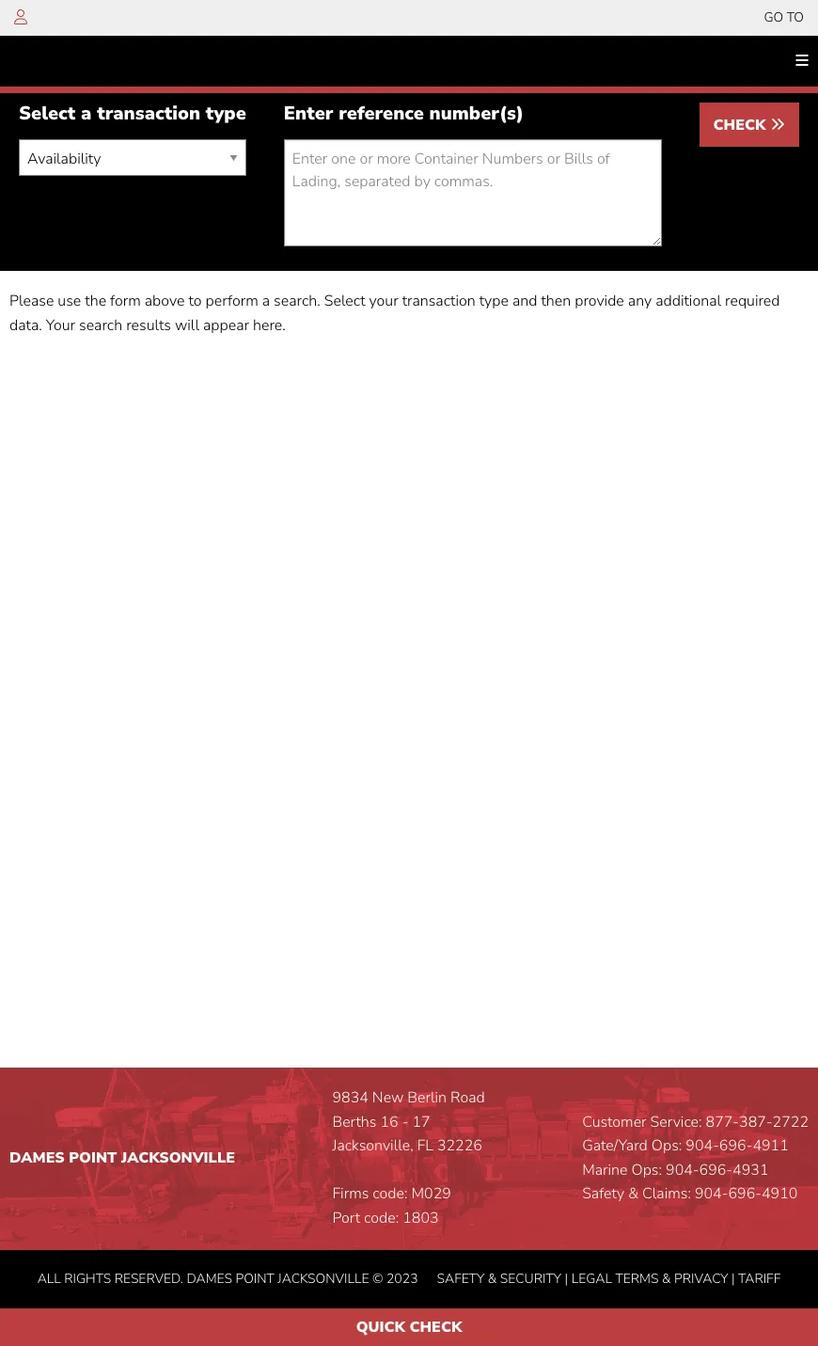 Task type: locate. For each thing, give the bounding box(es) containing it.
quick check
[[356, 1317, 462, 1338]]

ops: down service:
[[652, 1136, 683, 1157]]

1 horizontal spatial a
[[262, 291, 270, 311]]

0 horizontal spatial jacksonville
[[121, 1148, 235, 1169]]

jacksonville
[[121, 1148, 235, 1169], [278, 1270, 369, 1288]]

1 vertical spatial dames
[[187, 1270, 232, 1288]]

safety & security | legal terms & privacy | tariff
[[437, 1270, 781, 1288]]

0 vertical spatial type
[[206, 101, 246, 126]]

code: up 1803
[[373, 1184, 408, 1205]]

0 horizontal spatial point
[[69, 1148, 117, 1169]]

above
[[145, 291, 185, 311]]

2 vertical spatial 904-
[[695, 1184, 729, 1205]]

0 vertical spatial a
[[81, 101, 92, 126]]

enter reference number(s)
[[284, 101, 524, 126]]

bars image
[[796, 53, 809, 68]]

select a transaction type
[[19, 101, 246, 126]]

to
[[189, 291, 202, 311]]

port
[[333, 1208, 360, 1229]]

select
[[19, 101, 76, 126], [324, 291, 366, 311]]

road
[[451, 1088, 485, 1109]]

696-
[[720, 1136, 753, 1157], [700, 1160, 733, 1181], [729, 1184, 762, 1205]]

0 vertical spatial safety
[[583, 1184, 625, 1205]]

& left the claims:
[[629, 1184, 639, 1205]]

check
[[714, 115, 771, 136], [410, 1317, 462, 1338]]

ops:
[[652, 1136, 683, 1157], [632, 1160, 663, 1181]]

provide
[[575, 291, 625, 311]]

387-
[[740, 1112, 773, 1133]]

904-
[[686, 1136, 720, 1157], [666, 1160, 700, 1181], [695, 1184, 729, 1205]]

type left and
[[480, 291, 509, 311]]

0 horizontal spatial type
[[206, 101, 246, 126]]

904- down 877-
[[686, 1136, 720, 1157]]

0 horizontal spatial dames
[[9, 1148, 65, 1169]]

& right "terms"
[[662, 1270, 671, 1288]]

footer
[[0, 1068, 819, 1309]]

berths
[[333, 1112, 377, 1133]]

safety right 2023
[[437, 1270, 485, 1288]]

1 horizontal spatial dames
[[187, 1270, 232, 1288]]

ops: up the claims:
[[632, 1160, 663, 1181]]

1 vertical spatial transaction
[[402, 291, 476, 311]]

type
[[206, 101, 246, 126], [480, 291, 509, 311]]

904- right the claims:
[[695, 1184, 729, 1205]]

the
[[85, 291, 106, 311]]

customer
[[583, 1112, 647, 1133]]

point
[[69, 1148, 117, 1169], [236, 1270, 275, 1288]]

1 horizontal spatial check
[[714, 115, 771, 136]]

quick
[[356, 1317, 406, 1338]]

gate/yard
[[583, 1136, 648, 1157]]

transaction
[[97, 101, 201, 126], [402, 291, 476, 311]]

a
[[81, 101, 92, 126], [262, 291, 270, 311]]

code:
[[373, 1184, 408, 1205], [364, 1208, 399, 1229]]

2722
[[773, 1112, 809, 1133]]

0 horizontal spatial &
[[488, 1270, 497, 1288]]

transaction inside please use the form above to perform a search. select your transaction type and then provide any additional required data. your search results will appear here.
[[402, 291, 476, 311]]

1 horizontal spatial transaction
[[402, 291, 476, 311]]

safety inside customer service: 877-387-2722 gate/yard ops: 904-696-4911 marine ops: 904-696-4931 safety & claims: 904-696-4910
[[583, 1184, 625, 1205]]

17
[[413, 1112, 431, 1133]]

0 vertical spatial check
[[714, 115, 771, 136]]

code: right port
[[364, 1208, 399, 1229]]

877-
[[706, 1112, 740, 1133]]

service:
[[651, 1112, 703, 1133]]

enter
[[284, 101, 334, 126]]

marine
[[583, 1160, 628, 1181]]

1 horizontal spatial point
[[236, 1270, 275, 1288]]

|
[[565, 1270, 569, 1288], [732, 1270, 735, 1288]]

904- up the claims:
[[666, 1160, 700, 1181]]

firms
[[333, 1184, 369, 1205]]

1 horizontal spatial jacksonville
[[278, 1270, 369, 1288]]

dames point jacksonville
[[9, 1148, 235, 1169]]

1 horizontal spatial select
[[324, 291, 366, 311]]

1 vertical spatial type
[[480, 291, 509, 311]]

0 vertical spatial 696-
[[720, 1136, 753, 1157]]

& left security
[[488, 1270, 497, 1288]]

&
[[629, 1184, 639, 1205], [488, 1270, 497, 1288], [662, 1270, 671, 1288]]

safety
[[583, 1184, 625, 1205], [437, 1270, 485, 1288]]

check inside 'button'
[[714, 115, 771, 136]]

safety & security link
[[437, 1270, 562, 1288]]

0 horizontal spatial select
[[19, 101, 76, 126]]

all rights reserved. dames point jacksonville © 2023
[[37, 1270, 418, 1288]]

1 vertical spatial select
[[324, 291, 366, 311]]

9834
[[333, 1088, 369, 1109]]

0 vertical spatial transaction
[[97, 101, 201, 126]]

0 horizontal spatial |
[[565, 1270, 569, 1288]]

tariff link
[[739, 1270, 781, 1288]]

1 vertical spatial 696-
[[700, 1160, 733, 1181]]

firms code:  m029 port code:  1803
[[333, 1184, 452, 1229]]

1 vertical spatial safety
[[437, 1270, 485, 1288]]

1 horizontal spatial &
[[629, 1184, 639, 1205]]

0 horizontal spatial check
[[410, 1317, 462, 1338]]

dames
[[9, 1148, 65, 1169], [187, 1270, 232, 1288]]

1 horizontal spatial |
[[732, 1270, 735, 1288]]

| left legal
[[565, 1270, 569, 1288]]

type left enter
[[206, 101, 246, 126]]

claims:
[[643, 1184, 692, 1205]]

data.
[[9, 315, 42, 336]]

1 horizontal spatial safety
[[583, 1184, 625, 1205]]

to
[[787, 8, 805, 26]]

2023
[[387, 1270, 418, 1288]]

will
[[175, 315, 200, 336]]

| left tariff
[[732, 1270, 735, 1288]]

& inside customer service: 877-387-2722 gate/yard ops: 904-696-4911 marine ops: 904-696-4931 safety & claims: 904-696-4910
[[629, 1184, 639, 1205]]

check button
[[700, 103, 800, 147]]

legal
[[572, 1270, 613, 1288]]

safety down marine
[[583, 1184, 625, 1205]]

0 horizontal spatial safety
[[437, 1270, 485, 1288]]

1 vertical spatial a
[[262, 291, 270, 311]]

please use the form above to perform a search. select your transaction type and then provide any additional required data. your search results will appear here.
[[9, 291, 781, 336]]

1 horizontal spatial type
[[480, 291, 509, 311]]

here.
[[253, 315, 286, 336]]



Task type: vqa. For each thing, say whether or not it's contained in the screenshot.
Select A Transaction Type
yes



Task type: describe. For each thing, give the bounding box(es) containing it.
1 vertical spatial jacksonville
[[278, 1270, 369, 1288]]

0 vertical spatial 904-
[[686, 1136, 720, 1157]]

0 vertical spatial dames
[[9, 1148, 65, 1169]]

quick check link
[[0, 1309, 819, 1347]]

new
[[373, 1088, 404, 1109]]

perform
[[206, 291, 258, 311]]

2 vertical spatial 696-
[[729, 1184, 762, 1205]]

number(s)
[[430, 101, 524, 126]]

additional
[[656, 291, 722, 311]]

terms
[[616, 1270, 659, 1288]]

4911
[[753, 1136, 789, 1157]]

0 vertical spatial code:
[[373, 1184, 408, 1205]]

results
[[126, 315, 171, 336]]

0 vertical spatial jacksonville
[[121, 1148, 235, 1169]]

4910
[[762, 1184, 798, 1205]]

32226
[[438, 1136, 483, 1157]]

type inside please use the form above to perform a search. select your transaction type and then provide any additional required data. your search results will appear here.
[[480, 291, 509, 311]]

your
[[369, 291, 399, 311]]

customer service: 877-387-2722 gate/yard ops: 904-696-4911 marine ops: 904-696-4931 safety & claims: 904-696-4910
[[583, 1112, 809, 1205]]

2 horizontal spatial &
[[662, 1270, 671, 1288]]

reserved.
[[115, 1270, 183, 1288]]

search.
[[274, 291, 321, 311]]

search
[[79, 315, 122, 336]]

0 vertical spatial ops:
[[652, 1136, 683, 1157]]

required
[[726, 291, 781, 311]]

rights
[[64, 1270, 111, 1288]]

use
[[58, 291, 81, 311]]

-
[[402, 1112, 409, 1133]]

1 vertical spatial check
[[410, 1317, 462, 1338]]

0 vertical spatial point
[[69, 1148, 117, 1169]]

legal terms & privacy link
[[572, 1270, 729, 1288]]

go to
[[765, 8, 805, 26]]

select inside please use the form above to perform a search. select your transaction type and then provide any additional required data. your search results will appear here.
[[324, 291, 366, 311]]

and
[[513, 291, 538, 311]]

all
[[37, 1270, 61, 1288]]

any
[[628, 291, 652, 311]]

tariff
[[739, 1270, 781, 1288]]

16
[[381, 1112, 399, 1133]]

1 | from the left
[[565, 1270, 569, 1288]]

0 horizontal spatial a
[[81, 101, 92, 126]]

1 vertical spatial point
[[236, 1270, 275, 1288]]

form
[[110, 291, 141, 311]]

go
[[765, 8, 784, 26]]

m029
[[412, 1184, 452, 1205]]

0 vertical spatial select
[[19, 101, 76, 126]]

1 vertical spatial code:
[[364, 1208, 399, 1229]]

please
[[9, 291, 54, 311]]

security
[[500, 1270, 562, 1288]]

1 vertical spatial 904-
[[666, 1160, 700, 1181]]

4931
[[733, 1160, 769, 1181]]

user image
[[14, 9, 27, 24]]

jacksonville,
[[333, 1136, 414, 1157]]

9834 new berlin road berths 16 - 17 jacksonville, fl 32226
[[333, 1088, 485, 1157]]

reference
[[339, 101, 424, 126]]

2 | from the left
[[732, 1270, 735, 1288]]

berlin
[[408, 1088, 447, 1109]]

©
[[373, 1270, 383, 1288]]

then
[[542, 291, 571, 311]]

a inside please use the form above to perform a search. select your transaction type and then provide any additional required data. your search results will appear here.
[[262, 291, 270, 311]]

1 vertical spatial ops:
[[632, 1160, 663, 1181]]

0 horizontal spatial transaction
[[97, 101, 201, 126]]

your
[[46, 315, 75, 336]]

Enter reference number(s) text field
[[284, 139, 662, 247]]

privacy
[[675, 1270, 729, 1288]]

appear
[[203, 315, 249, 336]]

angle double right image
[[771, 117, 786, 132]]

1803
[[403, 1208, 439, 1229]]

footer containing 9834 new berlin road
[[0, 1068, 819, 1309]]

fl
[[418, 1136, 434, 1157]]



